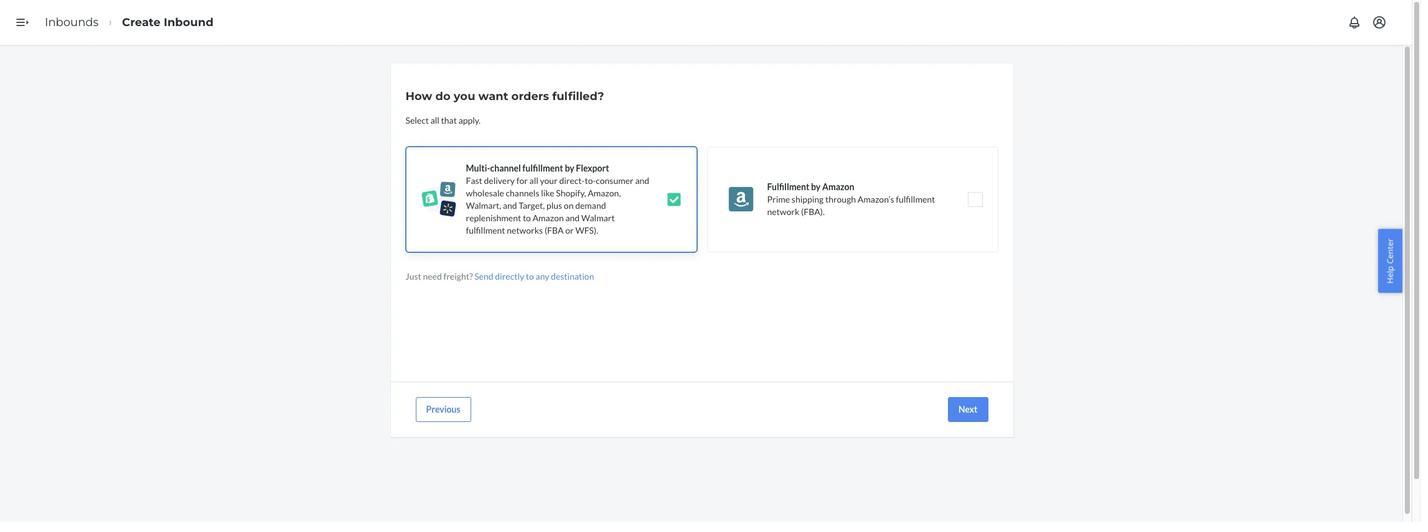 Task type: locate. For each thing, give the bounding box(es) containing it.
0 vertical spatial amazon
[[822, 182, 854, 192]]

amazon up the (fba
[[533, 213, 564, 223]]

0 horizontal spatial and
[[503, 200, 517, 211]]

all
[[431, 115, 439, 126], [529, 176, 538, 186]]

fulfillment
[[522, 163, 563, 174], [896, 194, 935, 205], [466, 225, 505, 236]]

walmart,
[[466, 200, 501, 211]]

amazon
[[822, 182, 854, 192], [533, 213, 564, 223]]

multi-channel fulfillment by flexport fast delivery for all your direct-to-consumer and wholesale channels like shopify, amazon, walmart, and target, plus on demand replenishment to amazon and walmart fulfillment networks (fba or wfs).
[[466, 163, 649, 236]]

check square image
[[666, 192, 681, 207]]

orders
[[511, 90, 549, 103]]

flexport
[[576, 163, 609, 174]]

wholesale
[[466, 188, 504, 199]]

need
[[423, 271, 442, 282]]

1 horizontal spatial and
[[565, 213, 580, 223]]

center
[[1385, 239, 1396, 264]]

0 vertical spatial by
[[565, 163, 574, 174]]

1 horizontal spatial by
[[811, 182, 821, 192]]

amazon up through
[[822, 182, 854, 192]]

and down channels
[[503, 200, 517, 211]]

fulfillment down replenishment
[[466, 225, 505, 236]]

inbound
[[164, 15, 213, 29]]

to-
[[585, 176, 596, 186]]

1 horizontal spatial amazon
[[822, 182, 854, 192]]

and up or
[[565, 213, 580, 223]]

and right "consumer"
[[635, 176, 649, 186]]

inbounds
[[45, 15, 99, 29]]

previous
[[426, 405, 460, 415]]

networks
[[507, 225, 543, 236]]

help
[[1385, 266, 1396, 284]]

0 vertical spatial fulfillment
[[522, 163, 563, 174]]

1 vertical spatial fulfillment
[[896, 194, 935, 205]]

1 horizontal spatial all
[[529, 176, 538, 186]]

channel
[[490, 163, 521, 174]]

send directly to any destination button
[[474, 271, 594, 283]]

1 vertical spatial by
[[811, 182, 821, 192]]

create
[[122, 15, 161, 29]]

how do you want orders fulfilled?
[[406, 90, 604, 103]]

walmart
[[581, 213, 615, 223]]

all right for
[[529, 176, 538, 186]]

to left any
[[526, 271, 534, 282]]

fulfillment up your
[[522, 163, 563, 174]]

that
[[441, 115, 457, 126]]

by up shipping
[[811, 182, 821, 192]]

next
[[959, 405, 978, 415]]

all left that
[[431, 115, 439, 126]]

to inside multi-channel fulfillment by flexport fast delivery for all your direct-to-consumer and wholesale channels like shopify, amazon, walmart, and target, plus on demand replenishment to amazon and walmart fulfillment networks (fba or wfs).
[[523, 213, 531, 223]]

2 horizontal spatial and
[[635, 176, 649, 186]]

2 horizontal spatial fulfillment
[[896, 194, 935, 205]]

freight?
[[444, 271, 473, 282]]

by
[[565, 163, 574, 174], [811, 182, 821, 192]]

by inside fulfillment by amazon prime shipping through amazon's fulfillment network (fba).
[[811, 182, 821, 192]]

1 vertical spatial amazon
[[533, 213, 564, 223]]

directly
[[495, 271, 524, 282]]

wfs).
[[575, 225, 598, 236]]

to up networks
[[523, 213, 531, 223]]

send
[[474, 271, 493, 282]]

0 horizontal spatial by
[[565, 163, 574, 174]]

plus
[[547, 200, 562, 211]]

0 vertical spatial to
[[523, 213, 531, 223]]

by up direct-
[[565, 163, 574, 174]]

want
[[478, 90, 508, 103]]

0 horizontal spatial all
[[431, 115, 439, 126]]

to
[[523, 213, 531, 223], [526, 271, 534, 282]]

fulfillment right amazon's
[[896, 194, 935, 205]]

(fba
[[545, 225, 564, 236]]

0 horizontal spatial amazon
[[533, 213, 564, 223]]

2 vertical spatial fulfillment
[[466, 225, 505, 236]]

create inbound link
[[122, 15, 213, 29]]

1 vertical spatial and
[[503, 200, 517, 211]]

open notifications image
[[1347, 15, 1362, 30]]

through
[[825, 194, 856, 205]]

and
[[635, 176, 649, 186], [503, 200, 517, 211], [565, 213, 580, 223]]

just
[[406, 271, 421, 282]]

1 vertical spatial all
[[529, 176, 538, 186]]

previous button
[[416, 398, 471, 423]]



Task type: describe. For each thing, give the bounding box(es) containing it.
direct-
[[559, 176, 585, 186]]

on
[[564, 200, 574, 211]]

shopify,
[[556, 188, 586, 199]]

help center button
[[1378, 229, 1402, 293]]

apply.
[[459, 115, 481, 126]]

target,
[[519, 200, 545, 211]]

replenishment
[[466, 213, 521, 223]]

fulfillment
[[767, 182, 809, 192]]

your
[[540, 176, 558, 186]]

amazon,
[[588, 188, 621, 199]]

fulfillment by amazon prime shipping through amazon's fulfillment network (fba).
[[767, 182, 935, 217]]

(fba).
[[801, 207, 825, 217]]

consumer
[[596, 176, 634, 186]]

amazon's
[[858, 194, 894, 205]]

just need freight? send directly to any destination
[[406, 271, 594, 282]]

destination
[[551, 271, 594, 282]]

fast
[[466, 176, 482, 186]]

select all that apply.
[[406, 115, 481, 126]]

how
[[406, 90, 432, 103]]

select
[[406, 115, 429, 126]]

amazon inside fulfillment by amazon prime shipping through amazon's fulfillment network (fba).
[[822, 182, 854, 192]]

create inbound
[[122, 15, 213, 29]]

open navigation image
[[15, 15, 30, 30]]

amazon inside multi-channel fulfillment by flexport fast delivery for all your direct-to-consumer and wholesale channels like shopify, amazon, walmart, and target, plus on demand replenishment to amazon and walmart fulfillment networks (fba or wfs).
[[533, 213, 564, 223]]

open account menu image
[[1372, 15, 1387, 30]]

like
[[541, 188, 554, 199]]

2 vertical spatial and
[[565, 213, 580, 223]]

help center
[[1385, 239, 1396, 284]]

or
[[565, 225, 574, 236]]

prime
[[767, 194, 790, 205]]

demand
[[575, 200, 606, 211]]

fulfilled?
[[552, 90, 604, 103]]

0 vertical spatial and
[[635, 176, 649, 186]]

next button
[[948, 398, 988, 423]]

you
[[454, 90, 475, 103]]

multi-
[[466, 163, 490, 174]]

all inside multi-channel fulfillment by flexport fast delivery for all your direct-to-consumer and wholesale channels like shopify, amazon, walmart, and target, plus on demand replenishment to amazon and walmart fulfillment networks (fba or wfs).
[[529, 176, 538, 186]]

do
[[435, 90, 451, 103]]

breadcrumbs navigation
[[35, 4, 223, 41]]

any
[[536, 271, 549, 282]]

network
[[767, 207, 799, 217]]

channels
[[506, 188, 539, 199]]

0 horizontal spatial fulfillment
[[466, 225, 505, 236]]

delivery
[[484, 176, 515, 186]]

for
[[516, 176, 528, 186]]

1 horizontal spatial fulfillment
[[522, 163, 563, 174]]

by inside multi-channel fulfillment by flexport fast delivery for all your direct-to-consumer and wholesale channels like shopify, amazon, walmart, and target, plus on demand replenishment to amazon and walmart fulfillment networks (fba or wfs).
[[565, 163, 574, 174]]

shipping
[[792, 194, 824, 205]]

fulfillment inside fulfillment by amazon prime shipping through amazon's fulfillment network (fba).
[[896, 194, 935, 205]]

inbounds link
[[45, 15, 99, 29]]

1 vertical spatial to
[[526, 271, 534, 282]]

0 vertical spatial all
[[431, 115, 439, 126]]



Task type: vqa. For each thing, say whether or not it's contained in the screenshot.
to inside the multi-channel fulfillment by flexport fast delivery for all your direct-to-consumer and wholesale channels like shopify, amazon, walmart, and target, plus on demand replenishment to amazon and walmart fulfillment networks (fba or wfs).
yes



